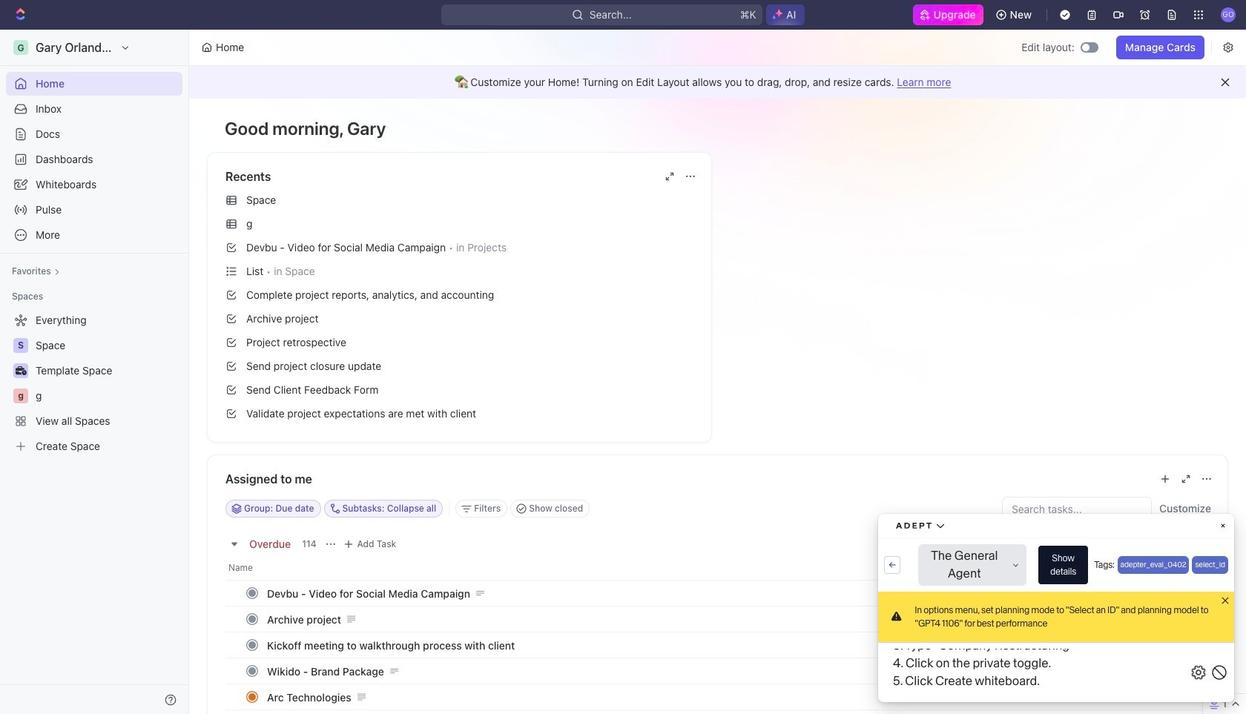 Task type: describe. For each thing, give the bounding box(es) containing it.
Search tasks... text field
[[1003, 498, 1152, 520]]

space, , element
[[13, 338, 28, 353]]

g, , element
[[13, 389, 28, 404]]

tree inside sidebar 'navigation'
[[6, 309, 183, 459]]



Task type: locate. For each thing, give the bounding box(es) containing it.
tree
[[6, 309, 183, 459]]

alert
[[189, 66, 1247, 99]]

sidebar navigation
[[0, 30, 192, 715]]

business time image
[[15, 367, 26, 375]]

set priority image
[[909, 710, 1028, 715]]

gary orlando's workspace, , element
[[13, 40, 28, 55]]



Task type: vqa. For each thing, say whether or not it's contained in the screenshot.
Search tasks... text field
yes



